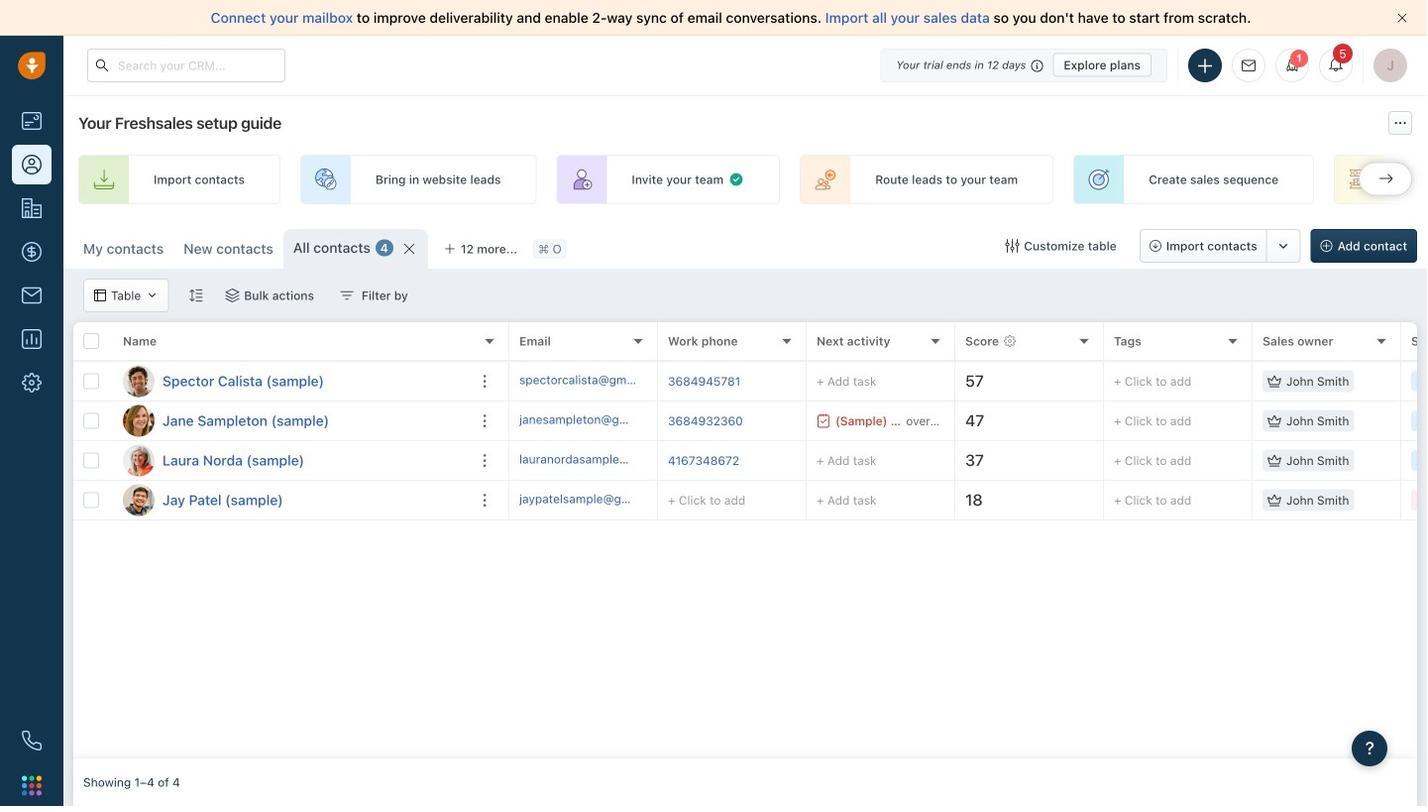 Task type: vqa. For each thing, say whether or not it's contained in the screenshot.
row
yes



Task type: describe. For each thing, give the bounding box(es) containing it.
send email image
[[1243, 59, 1256, 72]]

l image
[[123, 445, 155, 476]]

1 horizontal spatial container_wx8msf4aqz5i3rn1 image
[[146, 290, 158, 301]]

close image
[[1398, 13, 1408, 23]]

freshworks switcher image
[[22, 776, 42, 796]]

s image
[[123, 365, 155, 397]]



Task type: locate. For each thing, give the bounding box(es) containing it.
1 row group from the left
[[73, 362, 510, 521]]

2 horizontal spatial container_wx8msf4aqz5i3rn1 image
[[729, 172, 745, 187]]

row
[[73, 322, 510, 362]]

style_myh0__igzzd8unmi image
[[189, 289, 203, 302]]

phone element
[[12, 721, 52, 761]]

group
[[1140, 229, 1302, 263]]

container_wx8msf4aqz5i3rn1 image
[[1006, 239, 1020, 253], [225, 289, 239, 302], [340, 289, 354, 302], [1268, 374, 1282, 388], [817, 414, 831, 428], [1268, 414, 1282, 428], [1268, 454, 1282, 468], [1268, 493, 1282, 507]]

Search your CRM... text field
[[87, 49, 286, 82]]

2 row group from the left
[[510, 362, 1428, 521]]

container_wx8msf4aqz5i3rn1 image
[[729, 172, 745, 187], [94, 290, 106, 301], [146, 290, 158, 301]]

grid
[[73, 322, 1428, 759]]

0 horizontal spatial container_wx8msf4aqz5i3rn1 image
[[94, 290, 106, 301]]

press space to select this row. row
[[73, 362, 510, 402], [510, 362, 1428, 402], [73, 402, 510, 441], [510, 402, 1428, 441], [73, 441, 510, 481], [510, 441, 1428, 481], [73, 481, 510, 521], [510, 481, 1428, 521]]

phone image
[[22, 731, 42, 751]]

j image
[[123, 405, 155, 437]]

j image
[[123, 484, 155, 516]]

row group
[[73, 362, 510, 521], [510, 362, 1428, 521]]

column header
[[113, 322, 510, 362]]



